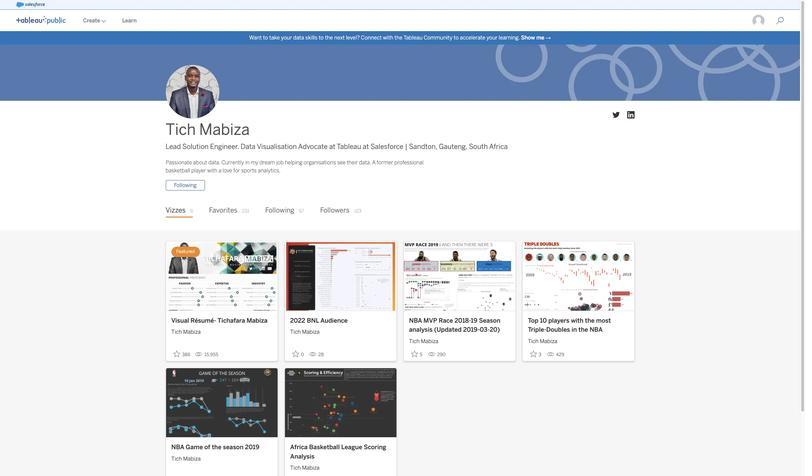 Task type: locate. For each thing, give the bounding box(es) containing it.
learning.
[[499, 34, 520, 41]]

tich for visual résumé- tichafara mabiza
[[171, 329, 182, 335]]

data. up a
[[208, 160, 220, 166]]

tich mabiza link down nba game of the season 2019 on the bottom left of page
[[171, 452, 272, 463]]

tich mabiza link for race
[[409, 335, 510, 345]]

tich mabiza for africa basketball league scoring analysis
[[290, 465, 320, 471]]

doubles
[[546, 326, 570, 334]]

tich mabiza down 2022
[[290, 329, 320, 335]]

create
[[83, 17, 100, 24]]

nba inside top 10 players with the most triple-doubles in the nba
[[590, 326, 603, 334]]

favorites
[[209, 206, 237, 214]]

1 data. from the left
[[208, 160, 220, 166]]

advocate
[[298, 143, 328, 151]]

2022 bnl audience
[[290, 317, 348, 324]]

audience
[[320, 317, 348, 324]]

to
[[263, 34, 268, 41], [319, 34, 324, 41], [454, 34, 459, 41]]

tich mabiza link down (updated
[[409, 335, 510, 345]]

add favorite button containing 5
[[409, 349, 425, 360]]

0 horizontal spatial data.
[[208, 160, 220, 166]]

add favorite button left 290
[[409, 349, 425, 360]]

add favorite button for nba mvp race 2018-19 season analysis (updated 2019-03-20)
[[409, 349, 425, 360]]

to right skills
[[319, 34, 324, 41]]

with
[[383, 34, 393, 41], [207, 168, 217, 174], [571, 317, 584, 324]]

3 to from the left
[[454, 34, 459, 41]]

level?
[[346, 34, 360, 41]]

1 vertical spatial africa
[[290, 444, 308, 451]]

1 vertical spatial with
[[207, 168, 217, 174]]

helping
[[285, 160, 302, 166]]

analytics.
[[258, 168, 281, 174]]

0 horizontal spatial tableau
[[337, 143, 361, 151]]

1 to from the left
[[263, 34, 268, 41]]

nba left game
[[171, 444, 184, 451]]

0 vertical spatial in
[[245, 160, 250, 166]]

1 horizontal spatial your
[[487, 34, 498, 41]]

in left my at the left top of the page
[[245, 160, 250, 166]]

0 horizontal spatial your
[[281, 34, 292, 41]]

africa
[[489, 143, 508, 151], [290, 444, 308, 451]]

nba up analysis
[[409, 317, 422, 324]]

me
[[536, 34, 544, 41]]

1 horizontal spatial tableau
[[404, 34, 423, 41]]

organisations
[[304, 160, 336, 166]]

africa basketball league scoring analysis link
[[290, 443, 391, 462]]

africa right the south
[[489, 143, 508, 151]]

at left salesforce
[[363, 143, 369, 151]]

2 at from the left
[[363, 143, 369, 151]]

tich mabiza link down visual résumé- tichafara mabiza
[[171, 326, 272, 336]]

add favorite button containing 3
[[528, 349, 544, 360]]

tich mabiza down 'analysis'
[[290, 465, 320, 471]]

africa inside africa basketball league scoring analysis
[[290, 444, 308, 451]]

tich mabiza link down top 10 players with the most triple-doubles in the nba on the bottom right of the page
[[528, 335, 629, 345]]

top 10 players with the most triple-doubles in the nba link
[[528, 316, 629, 335]]

solution
[[182, 143, 209, 151]]

add favorite button down triple-
[[528, 349, 544, 360]]

28 views element
[[306, 349, 327, 360]]

tich mabiza link
[[171, 326, 272, 336], [290, 326, 391, 336], [409, 335, 510, 345], [528, 335, 629, 345], [171, 452, 272, 463], [290, 462, 391, 472]]

to left "take"
[[263, 34, 268, 41]]

nba inside nba mvp race 2018-19 season analysis (updated 2019-03-20)
[[409, 317, 422, 324]]

the
[[325, 34, 333, 41], [395, 34, 403, 41], [585, 317, 595, 324], [579, 326, 588, 334], [212, 444, 221, 451]]

10
[[540, 317, 547, 324]]

tara.schultz image
[[752, 14, 765, 27]]

tich mabiza link down africa basketball league scoring analysis
[[290, 462, 391, 472]]

nba
[[409, 317, 422, 324], [590, 326, 603, 334], [171, 444, 184, 451]]

1 vertical spatial in
[[572, 326, 577, 334]]

visual
[[171, 317, 189, 324]]

mabiza for visual résumé- tichafara mabiza
[[183, 329, 201, 335]]

tich mabiza for nba game of the season 2019
[[171, 456, 201, 462]]

currently
[[222, 160, 244, 166]]

avatar image
[[166, 65, 219, 119]]

twitter.com image
[[612, 111, 620, 119]]

lead solution engineer. data visualisation advocate at tableau at salesforce | sandton, gauteng, south africa
[[166, 143, 508, 151]]

tich for africa basketball league scoring analysis
[[290, 465, 301, 471]]

2 add favorite button from the left
[[528, 349, 544, 360]]

tableau left community on the top right of the page
[[404, 34, 423, 41]]

2 vertical spatial with
[[571, 317, 584, 324]]

salesforce logo image
[[16, 2, 45, 7]]

take
[[269, 34, 280, 41]]

386
[[182, 352, 190, 358]]

africa up 'analysis'
[[290, 444, 308, 451]]

0 horizontal spatial nba
[[171, 444, 184, 451]]

0 horizontal spatial add favorite button
[[409, 349, 425, 360]]

mabiza down résumé-
[[183, 329, 201, 335]]

1 horizontal spatial with
[[383, 34, 393, 41]]

1 horizontal spatial to
[[319, 34, 324, 41]]

1 horizontal spatial data.
[[359, 160, 371, 166]]

20)
[[490, 326, 500, 334]]

their
[[347, 160, 358, 166]]

your right "take"
[[281, 34, 292, 41]]

Add Favorite button
[[409, 349, 425, 360], [528, 349, 544, 360]]

at right advocate
[[329, 143, 335, 151]]

player
[[191, 168, 206, 174]]

data. left 'a'
[[359, 160, 371, 166]]

429
[[556, 352, 564, 358]]

skills
[[305, 34, 318, 41]]

tich mabiza link for of
[[171, 452, 272, 463]]

0 vertical spatial nba
[[409, 317, 422, 324]]

mabiza down bnl
[[302, 329, 320, 335]]

Add Favorite button
[[171, 349, 192, 360]]

0 horizontal spatial following
[[174, 182, 197, 189]]

lead
[[166, 143, 181, 151]]

290
[[437, 352, 446, 358]]

with right "connect"
[[383, 34, 393, 41]]

workbook thumbnail image for 2022 bnl audience
[[285, 242, 396, 311]]

engineer.
[[210, 143, 239, 151]]

go to search image
[[768, 17, 792, 25]]

2022 bnl audience link
[[290, 316, 391, 326]]

in
[[245, 160, 250, 166], [572, 326, 577, 334]]

about
[[193, 160, 207, 166]]

following
[[174, 182, 197, 189], [265, 206, 294, 214]]

love
[[223, 168, 232, 174]]

workbook thumbnail image for nba game of the season 2019
[[166, 368, 277, 437]]

28
[[318, 352, 324, 358]]

1 vertical spatial nba
[[590, 326, 603, 334]]

1 horizontal spatial at
[[363, 143, 369, 151]]

nba down most
[[590, 326, 603, 334]]

learn link
[[114, 10, 145, 31]]

1 horizontal spatial nba
[[409, 317, 422, 324]]

vizzes
[[166, 206, 186, 214]]

2 data. from the left
[[359, 160, 371, 166]]

1 add favorite button from the left
[[409, 349, 425, 360]]

15,955 views element
[[192, 349, 221, 360]]

following down basketball
[[174, 182, 197, 189]]

see
[[337, 160, 346, 166]]

tich mabiza down triple-
[[528, 338, 557, 344]]

mabiza down 'analysis'
[[302, 465, 320, 471]]

2 horizontal spatial nba
[[590, 326, 603, 334]]

0 horizontal spatial africa
[[290, 444, 308, 451]]

0 vertical spatial with
[[383, 34, 393, 41]]

tich mabiza for visual résumé- tichafara mabiza
[[171, 329, 201, 335]]

15,955
[[204, 352, 218, 358]]

south
[[469, 143, 488, 151]]

mabiza
[[199, 121, 250, 139], [247, 317, 268, 324], [183, 329, 201, 335], [302, 329, 320, 335], [421, 338, 439, 344], [540, 338, 557, 344], [183, 456, 201, 462], [302, 465, 320, 471]]

2022
[[290, 317, 305, 324]]

1 horizontal spatial following
[[265, 206, 294, 214]]

in right doubles
[[572, 326, 577, 334]]

0 vertical spatial africa
[[489, 143, 508, 151]]

résumé-
[[191, 317, 216, 324]]

nba mvp race 2018-19 season analysis (updated 2019-03-20)
[[409, 317, 500, 334]]

featured element
[[171, 247, 200, 257]]

2 horizontal spatial to
[[454, 34, 459, 41]]

2 horizontal spatial with
[[571, 317, 584, 324]]

nba game of the season 2019 link
[[171, 443, 272, 452]]

1 at from the left
[[329, 143, 335, 151]]

the left next
[[325, 34, 333, 41]]

mabiza down game
[[183, 456, 201, 462]]

tich mabiza down analysis
[[409, 338, 439, 344]]

the right doubles
[[579, 326, 588, 334]]

tich mabiza down visual on the left of the page
[[171, 329, 201, 335]]

tich mabiza for top 10 players with the most triple-doubles in the nba
[[528, 338, 557, 344]]

mabiza right "tichafara"
[[247, 317, 268, 324]]

tableau up their
[[337, 143, 361, 151]]

2 your from the left
[[487, 34, 498, 41]]

mabiza for nba game of the season 2019
[[183, 456, 201, 462]]

0 horizontal spatial in
[[245, 160, 250, 166]]

at
[[329, 143, 335, 151], [363, 143, 369, 151]]

a
[[372, 160, 376, 166]]

to left accelerate on the right of the page
[[454, 34, 459, 41]]

0 horizontal spatial at
[[329, 143, 335, 151]]

top
[[528, 317, 538, 324]]

learn
[[122, 17, 137, 24]]

nba game of the season 2019
[[171, 444, 259, 451]]

→
[[546, 34, 551, 41]]

tich mabiza down game
[[171, 456, 201, 462]]

tich mabiza link down audience
[[290, 326, 391, 336]]

africa basketball league scoring analysis
[[290, 444, 386, 460]]

tich
[[166, 121, 196, 139], [171, 329, 182, 335], [290, 329, 301, 335], [409, 338, 420, 344], [528, 338, 539, 344], [171, 456, 182, 462], [290, 465, 301, 471]]

2 vertical spatial nba
[[171, 444, 184, 451]]

in inside passionate about data. currently in my dream job helping organisations see their data. a former professional basketball player with a love for sports analytics.
[[245, 160, 250, 166]]

your left learning.
[[487, 34, 498, 41]]

0 vertical spatial tableau
[[404, 34, 423, 41]]

mabiza down doubles
[[540, 338, 557, 344]]

mvp
[[424, 317, 437, 324]]

with right players on the right bottom of the page
[[571, 317, 584, 324]]

tich mabiza link for audience
[[290, 326, 391, 336]]

basketball
[[166, 168, 190, 174]]

tich for top 10 players with the most triple-doubles in the nba
[[528, 338, 539, 344]]

mabiza down analysis
[[421, 338, 439, 344]]

1 horizontal spatial in
[[572, 326, 577, 334]]

0 horizontal spatial with
[[207, 168, 217, 174]]

with left a
[[207, 168, 217, 174]]

2019
[[245, 444, 259, 451]]

analysis
[[290, 453, 315, 460]]

data
[[293, 34, 304, 41]]

scoring
[[364, 444, 386, 451]]

linkedin.com image
[[627, 111, 635, 119]]

basketball
[[309, 444, 340, 451]]

race
[[439, 317, 453, 324]]

sports
[[241, 168, 257, 174]]

season
[[223, 444, 244, 451]]

triple-
[[528, 326, 546, 334]]

workbook thumbnail image
[[166, 242, 277, 311], [285, 242, 396, 311], [404, 242, 515, 311], [523, 242, 634, 311], [166, 368, 277, 437], [285, 368, 396, 437]]

0 vertical spatial following
[[174, 182, 197, 189]]

want to take your data skills to the next level? connect with the tableau community to accelerate your learning. show me →
[[249, 34, 551, 41]]

visual résumé- tichafara mabiza
[[171, 317, 268, 324]]

logo image
[[16, 16, 66, 24]]

1 horizontal spatial add favorite button
[[528, 349, 544, 360]]

0 horizontal spatial to
[[263, 34, 268, 41]]

following left 67
[[265, 206, 294, 214]]

analysis
[[409, 326, 433, 334]]

290 views element
[[425, 349, 448, 360]]



Task type: vqa. For each thing, say whether or not it's contained in the screenshot.
Featured
yes



Task type: describe. For each thing, give the bounding box(es) containing it.
2 to from the left
[[319, 34, 324, 41]]

tich for 2022 bnl audience
[[290, 329, 301, 335]]

visual résumé- tichafara mabiza link
[[171, 316, 272, 326]]

with inside passionate about data. currently in my dream job helping organisations see their data. a former professional basketball player with a love for sports analytics.
[[207, 168, 217, 174]]

tich mabiza up solution
[[166, 121, 250, 139]]

123
[[354, 208, 361, 214]]

of
[[204, 444, 210, 451]]

a
[[219, 168, 221, 174]]

sandton,
[[409, 143, 437, 151]]

1 vertical spatial following
[[265, 206, 294, 214]]

workbook thumbnail image for top 10 players with the most triple-doubles in the nba
[[523, 242, 634, 311]]

tich mabiza link for league
[[290, 462, 391, 472]]

my
[[251, 160, 258, 166]]

|
[[405, 143, 407, 151]]

dream
[[260, 160, 275, 166]]

for
[[233, 168, 240, 174]]

tich mabiza for 2022 bnl audience
[[290, 329, 320, 335]]

workbook thumbnail image for africa basketball league scoring analysis
[[285, 368, 396, 437]]

in inside top 10 players with the most triple-doubles in the nba
[[572, 326, 577, 334]]

nba mvp race 2018-19 season analysis (updated 2019-03-20) link
[[409, 316, 510, 335]]

season
[[479, 317, 500, 324]]

passionate about data. currently in my dream job helping organisations see their data. a former professional basketball player with a love for sports analytics.
[[166, 160, 424, 174]]

3
[[539, 352, 541, 358]]

game
[[186, 444, 203, 451]]

1 vertical spatial tableau
[[337, 143, 361, 151]]

mabiza for top 10 players with the most triple-doubles in the nba
[[540, 338, 557, 344]]

following button
[[166, 180, 205, 191]]

5
[[420, 352, 423, 358]]

67
[[299, 208, 304, 214]]

connect
[[361, 34, 382, 41]]

create button
[[75, 10, 114, 31]]

03-
[[480, 326, 490, 334]]

show me link
[[521, 34, 544, 41]]

tich for nba mvp race 2018-19 season analysis (updated 2019-03-20)
[[409, 338, 420, 344]]

bnl
[[307, 317, 319, 324]]

data
[[241, 143, 256, 151]]

the right "connect"
[[395, 34, 403, 41]]

mabiza up engineer.
[[199, 121, 250, 139]]

tich mabiza link for tichafara
[[171, 326, 272, 336]]

accelerate
[[460, 34, 485, 41]]

professional
[[394, 160, 424, 166]]

following inside button
[[174, 182, 197, 189]]

tich mabiza for nba mvp race 2018-19 season analysis (updated 2019-03-20)
[[409, 338, 439, 344]]

the left most
[[585, 317, 595, 324]]

visualisation
[[257, 143, 297, 151]]

2019-
[[463, 326, 480, 334]]

job
[[276, 160, 284, 166]]

with inside top 10 players with the most triple-doubles in the nba
[[571, 317, 584, 324]]

1 horizontal spatial africa
[[489, 143, 508, 151]]

community
[[424, 34, 453, 41]]

the right of
[[212, 444, 221, 451]]

tich for nba game of the season 2019
[[171, 456, 182, 462]]

0
[[301, 352, 304, 358]]

mabiza for nba mvp race 2018-19 season analysis (updated 2019-03-20)
[[421, 338, 439, 344]]

tichafara
[[218, 317, 245, 324]]

1 your from the left
[[281, 34, 292, 41]]

followers
[[320, 206, 350, 214]]

passionate
[[166, 160, 192, 166]]

Add Favorite button
[[290, 349, 306, 360]]

top 10 players with the most triple-doubles in the nba
[[528, 317, 611, 334]]

231
[[242, 208, 249, 214]]

workbook thumbnail image for nba mvp race 2018-19 season analysis (updated 2019-03-20)
[[404, 242, 515, 311]]

19
[[471, 317, 477, 324]]

most
[[596, 317, 611, 324]]

league
[[341, 444, 362, 451]]

2018-
[[455, 317, 471, 324]]

salesforce
[[371, 143, 404, 151]]

players
[[548, 317, 569, 324]]

tich mabiza link for players
[[528, 335, 629, 345]]

nba for nba game of the season 2019
[[171, 444, 184, 451]]

next
[[334, 34, 345, 41]]

show
[[521, 34, 535, 41]]

mabiza for 2022 bnl audience
[[302, 329, 320, 335]]

(updated
[[434, 326, 462, 334]]

gauteng,
[[439, 143, 467, 151]]

featured
[[176, 249, 195, 255]]

add favorite button for top 10 players with the most triple-doubles in the nba
[[528, 349, 544, 360]]

nba for nba mvp race 2018-19 season analysis (updated 2019-03-20)
[[409, 317, 422, 324]]

want
[[249, 34, 262, 41]]

former
[[377, 160, 393, 166]]

6
[[190, 208, 193, 214]]

429 views element
[[544, 349, 567, 360]]

mabiza for africa basketball league scoring analysis
[[302, 465, 320, 471]]



